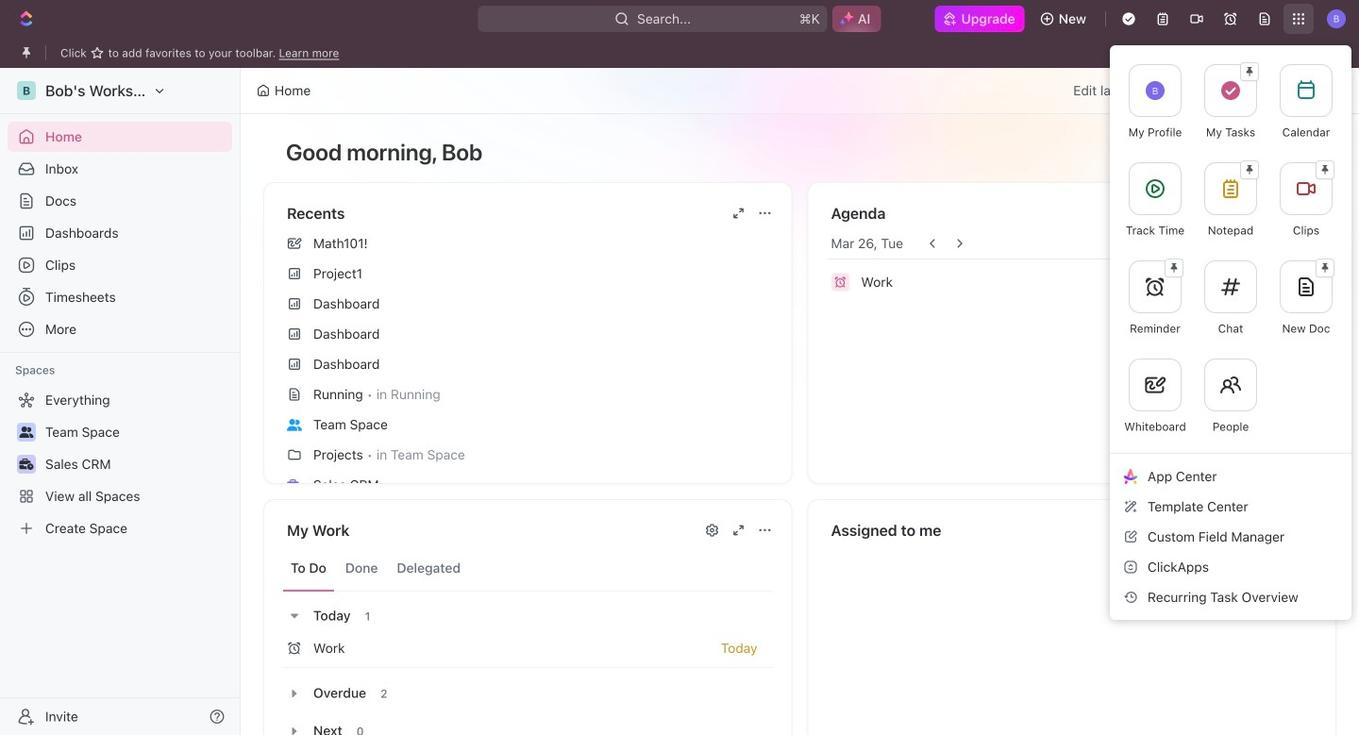 Task type: locate. For each thing, give the bounding box(es) containing it.
sidebar navigation
[[0, 68, 241, 735]]

tree
[[8, 385, 232, 544]]

tab list
[[283, 546, 773, 592]]



Task type: describe. For each thing, give the bounding box(es) containing it.
business time image
[[287, 479, 302, 491]]

tree inside "sidebar" navigation
[[8, 385, 232, 544]]

user group image
[[287, 419, 302, 431]]



Task type: vqa. For each thing, say whether or not it's contained in the screenshot.
"tree" within the Sidebar 'navigation'
yes



